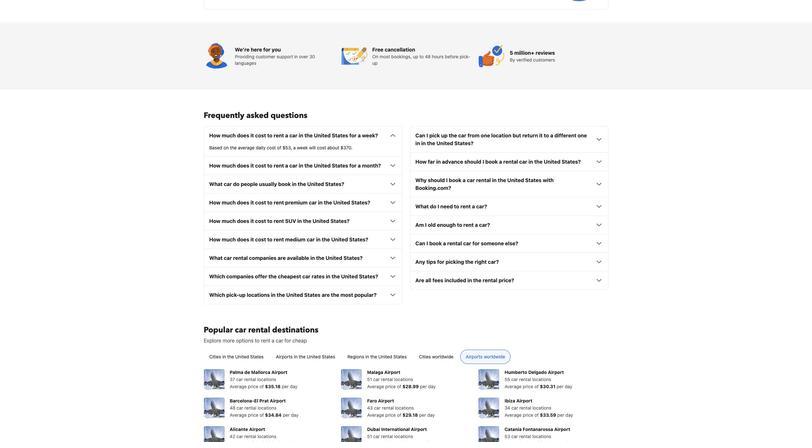Task type: locate. For each thing, give the bounding box(es) containing it.
2 much from the top
[[222, 163, 236, 169]]

states?
[[455, 141, 474, 146], [562, 159, 581, 165], [325, 181, 344, 187], [351, 200, 370, 206], [331, 218, 350, 224], [349, 237, 368, 243], [344, 255, 363, 261], [359, 274, 378, 280]]

2 worldwide from the left
[[484, 354, 505, 360]]

providing
[[235, 54, 255, 59]]

on
[[224, 145, 229, 151]]

much for how much does it cost to rent a car in the united states for a week?
[[222, 133, 236, 139]]

0 horizontal spatial are
[[278, 255, 286, 261]]

price inside the ibiza airport 34 car rental locations average price of $33.59 per day
[[523, 413, 533, 418]]

0 vertical spatial 51
[[367, 377, 372, 382]]

we're
[[235, 47, 250, 53]]

a left the week?
[[358, 133, 361, 139]]

0 vertical spatial are
[[278, 255, 286, 261]]

locations down international
[[394, 434, 413, 440]]

a down advance
[[463, 177, 466, 183]]

which pick-up locations in the united states are the most popular?
[[209, 292, 377, 298]]

does inside dropdown button
[[237, 133, 249, 139]]

i up booking.com?
[[446, 177, 448, 183]]

0 vertical spatial should
[[465, 159, 482, 165]]

1 vertical spatial 48
[[230, 405, 235, 411]]

to left hours
[[420, 54, 424, 59]]

0 horizontal spatial pick-
[[226, 292, 239, 298]]

which
[[209, 274, 225, 280], [209, 292, 225, 298]]

1 cities from the left
[[209, 354, 221, 360]]

a down destinations
[[272, 338, 275, 344]]

catania fontanarossa airport 53 car rental locations
[[505, 427, 570, 440]]

30
[[310, 54, 315, 59]]

for
[[263, 47, 271, 53], [350, 133, 357, 139], [350, 163, 357, 169], [473, 241, 480, 247], [437, 259, 445, 265], [285, 338, 291, 344]]

for inside we're here for you providing customer support in over 30 languages
[[263, 47, 271, 53]]

the left popular?
[[331, 292, 339, 298]]

0 horizontal spatial cities
[[209, 354, 221, 360]]

price inside faro airport 43 car rental locations average price of $29.18 per day
[[385, 413, 396, 418]]

up inside can i pick up the car from one location but return it to a different one in in the united states?
[[441, 133, 448, 139]]

1 vertical spatial car?
[[479, 222, 490, 228]]

day right "$28.99"
[[428, 384, 436, 390]]

does for how much does it cost to rent medium car in the united states?
[[237, 237, 249, 243]]

am i old enough to rent a car? button
[[416, 221, 603, 229]]

day right $35.18
[[290, 384, 298, 390]]

much inside "how much does it cost to rent premium car in the united states?" dropdown button
[[222, 200, 236, 206]]

faro
[[367, 398, 377, 404]]

what car do people usually book in the united states? button
[[209, 180, 397, 188]]

per inside barcelona-el prat airport 48 car rental locations average price of $34.84 per day
[[283, 413, 290, 418]]

airport
[[272, 370, 287, 375], [385, 370, 400, 375], [548, 370, 564, 375], [270, 398, 286, 404], [378, 398, 394, 404], [517, 398, 533, 404], [249, 427, 265, 432], [411, 427, 427, 432], [554, 427, 570, 432]]

locations down $34.84
[[258, 434, 276, 440]]

locations down 'fontanarossa'
[[533, 434, 551, 440]]

$370.
[[341, 145, 353, 151]]

much inside how much does it cost to rent a car in the united states for a month? dropdown button
[[222, 163, 236, 169]]

0 vertical spatial car?
[[476, 204, 487, 210]]

one right different
[[578, 133, 587, 139]]

i inside dropdown button
[[483, 159, 484, 165]]

a left different
[[550, 133, 553, 139]]

one
[[481, 133, 490, 139], [578, 133, 587, 139]]

average down 37
[[230, 384, 247, 390]]

we're here for you image
[[204, 43, 230, 69]]

price
[[248, 384, 258, 390], [385, 384, 396, 390], [523, 384, 533, 390], [248, 413, 258, 418], [385, 413, 396, 418], [523, 413, 533, 418]]

how for how much does it cost to rent premium car in the united states?
[[209, 200, 221, 206]]

much for how much does it cost to rent medium car in the united states?
[[222, 237, 236, 243]]

it
[[251, 133, 254, 139], [539, 133, 543, 139], [251, 163, 254, 169], [251, 200, 254, 206], [251, 218, 254, 224], [251, 237, 254, 243]]

2 vertical spatial car?
[[488, 259, 499, 265]]

are left available
[[278, 255, 286, 261]]

states? inside "how much does it cost to rent premium car in the united states?" dropdown button
[[351, 200, 370, 206]]

$28.99
[[403, 384, 419, 390]]

rental inside 'humberto delgado airport 55 car rental locations average price of $30.31 per day'
[[519, 377, 531, 382]]

most right on
[[380, 54, 390, 59]]

how much does it cost to rent a car in the united states for a month?
[[209, 163, 381, 169]]

day
[[290, 384, 298, 390], [428, 384, 436, 390], [565, 384, 573, 390], [291, 413, 299, 418], [427, 413, 435, 418], [566, 413, 573, 418]]

fontanarossa
[[523, 427, 553, 432]]

3 much from the top
[[222, 200, 236, 206]]

airport down $29.18 in the bottom of the page
[[411, 427, 427, 432]]

1 horizontal spatial most
[[380, 54, 390, 59]]

the down right
[[473, 278, 482, 284]]

rent up can i book a rental car for someone else? in the bottom right of the page
[[464, 222, 474, 228]]

states inside dropdown button
[[332, 133, 348, 139]]

all
[[426, 278, 431, 284]]

companies
[[249, 255, 277, 261], [226, 274, 254, 280]]

locations down mallorca
[[257, 377, 276, 382]]

locations inside "dubai international airport 51 car rental locations"
[[394, 434, 413, 440]]

pick-
[[460, 54, 470, 59], [226, 292, 239, 298]]

does for how much does it cost to rent a car in the united states for a week?
[[237, 133, 249, 139]]

most
[[380, 54, 390, 59], [341, 292, 353, 298]]

worldwide for airports worldwide
[[484, 354, 505, 360]]

what car rental companies are available in the united states? button
[[209, 254, 397, 262]]

cost inside dropdown button
[[255, 218, 266, 224]]

cost for how much does it cost to rent a car in the united states for a week?
[[255, 133, 266, 139]]

rental inside dropdown button
[[504, 159, 518, 165]]

frequently
[[204, 110, 245, 121]]

how for how much does it cost to rent a car in the united states for a week?
[[209, 133, 221, 139]]

locations
[[247, 292, 270, 298], [257, 377, 276, 382], [394, 377, 413, 382], [533, 377, 551, 382], [258, 405, 277, 411], [395, 405, 414, 411], [533, 405, 552, 411], [258, 434, 276, 440], [394, 434, 413, 440], [533, 434, 551, 440]]

of left $34.84
[[260, 413, 264, 418]]

cheap car rental at dubai international airport – dxb image
[[341, 427, 362, 442]]

1 horizontal spatial should
[[465, 159, 482, 165]]

locations down "delgado"
[[533, 377, 551, 382]]

a up can i book a rental car for someone else? in the bottom right of the page
[[475, 222, 478, 228]]

to left suv
[[267, 218, 273, 224]]

does for how much does it cost to rent premium car in the united states?
[[237, 200, 249, 206]]

up inside dropdown button
[[239, 292, 246, 298]]

book up why should i book a car rental in the united states with booking.com?
[[486, 159, 498, 165]]

states up $370.
[[332, 133, 348, 139]]

cities in the united states button
[[204, 350, 269, 364]]

rent left suv
[[274, 218, 284, 224]]

month?
[[362, 163, 381, 169]]

does inside dropdown button
[[237, 218, 249, 224]]

1 can from the top
[[416, 133, 425, 139]]

per right "$33.59"
[[558, 413, 565, 418]]

1 does from the top
[[237, 133, 249, 139]]

per right $34.84
[[283, 413, 290, 418]]

which for which companies offer the cheapest car rates  in the united states?
[[209, 274, 225, 280]]

with
[[543, 177, 554, 183]]

per inside the malaga airport 51 car rental locations average price of $28.99 per day
[[420, 384, 427, 390]]

rental inside palma de mallorca airport 37 car rental locations average price of $35.18 per day
[[244, 377, 256, 382]]

5 does from the top
[[237, 237, 249, 243]]

cities in the united states
[[209, 354, 264, 360]]

worldwide
[[432, 354, 454, 360], [484, 354, 505, 360]]

1 worldwide from the left
[[432, 354, 454, 360]]

much
[[222, 133, 236, 139], [222, 163, 236, 169], [222, 200, 236, 206], [222, 218, 236, 224], [222, 237, 236, 243]]

i
[[427, 133, 428, 139], [483, 159, 484, 165], [446, 177, 448, 183], [438, 204, 439, 210], [425, 222, 427, 228], [427, 241, 428, 247]]

car inside palma de mallorca airport 37 car rental locations average price of $35.18 per day
[[236, 377, 243, 382]]

i left pick
[[427, 133, 428, 139]]

5 much from the top
[[222, 237, 236, 243]]

the right on
[[230, 145, 237, 151]]

rental inside catania fontanarossa airport 53 car rental locations
[[519, 434, 531, 440]]

united inside why should i book a car rental in the united states with booking.com?
[[508, 177, 524, 183]]

should right advance
[[465, 159, 482, 165]]

$53,
[[283, 145, 292, 151]]

0 horizontal spatial one
[[481, 133, 490, 139]]

rent inside popular car rental destinations explore more options to rent a car for cheap
[[261, 338, 270, 344]]

the down the how far in advance should i book a rental car in the united states?
[[498, 177, 506, 183]]

of left $30.31
[[535, 384, 539, 390]]

book down old
[[429, 241, 442, 247]]

cheap car rental at catania fontanarossa airport – cta image
[[479, 427, 500, 442]]

a
[[285, 133, 288, 139], [358, 133, 361, 139], [550, 133, 553, 139], [293, 145, 296, 151], [499, 159, 502, 165], [285, 163, 288, 169], [358, 163, 361, 169], [463, 177, 466, 183], [472, 204, 475, 210], [475, 222, 478, 228], [443, 241, 446, 247], [272, 338, 275, 344]]

the down cheapest
[[277, 292, 285, 298]]

airports down cheap
[[276, 354, 293, 360]]

it inside dropdown button
[[251, 218, 254, 224]]

need
[[441, 204, 453, 210]]

one right from
[[481, 133, 490, 139]]

the down cheap
[[299, 354, 306, 360]]

states left regions at bottom left
[[322, 354, 335, 360]]

rental inside alicante airport 42 car rental locations
[[244, 434, 256, 440]]

day right "$33.59"
[[566, 413, 573, 418]]

can up "any"
[[416, 241, 425, 247]]

1 51 from the top
[[367, 377, 372, 382]]

barcelona-el prat airport 48 car rental locations average price of $34.84 per day
[[230, 398, 299, 418]]

united inside can i pick up the car from one location but return it to a different one in in the united states?
[[437, 141, 453, 146]]

most left popular?
[[341, 292, 353, 298]]

1 horizontal spatial worldwide
[[484, 354, 505, 360]]

states down $370.
[[332, 163, 348, 169]]

1 one from the left
[[481, 133, 490, 139]]

1 horizontal spatial airports
[[466, 354, 483, 360]]

0 vertical spatial which
[[209, 274, 225, 280]]

airports for airports worldwide
[[466, 354, 483, 360]]

more
[[223, 338, 235, 344]]

states? inside how much does it cost to rent medium car in the united states? dropdown button
[[349, 237, 368, 243]]

the up rates
[[316, 255, 325, 261]]

i left old
[[425, 222, 427, 228]]

are
[[416, 278, 424, 284]]

per inside 'humberto delgado airport 55 car rental locations average price of $30.31 per day'
[[557, 384, 564, 390]]

tab list
[[199, 350, 614, 365]]

states
[[332, 133, 348, 139], [332, 163, 348, 169], [525, 177, 542, 183], [304, 292, 321, 298], [250, 354, 264, 360], [322, 354, 335, 360], [394, 354, 407, 360]]

suv
[[285, 218, 296, 224]]

a inside dropdown button
[[499, 159, 502, 165]]

price down el
[[248, 413, 258, 418]]

0 horizontal spatial airports
[[276, 354, 293, 360]]

tab list containing cities in the united states
[[199, 350, 614, 365]]

day inside the malaga airport 51 car rental locations average price of $28.99 per day
[[428, 384, 436, 390]]

cost for how much does it cost to rent a car in the united states for a month?
[[255, 163, 266, 169]]

destinations
[[272, 325, 319, 336]]

cost for how much does it cost to rent suv in the united states?
[[255, 218, 266, 224]]

options
[[236, 338, 254, 344]]

average down 43
[[367, 413, 384, 418]]

1 horizontal spatial do
[[430, 204, 437, 210]]

car inside can i pick up the car from one location but return it to a different one in in the united states?
[[458, 133, 467, 139]]

i inside why should i book a car rental in the united states with booking.com?
[[446, 177, 448, 183]]

1 vertical spatial can
[[416, 241, 425, 247]]

states up mallorca
[[250, 354, 264, 360]]

per inside faro airport 43 car rental locations average price of $29.18 per day
[[419, 413, 426, 418]]

usually
[[259, 181, 277, 187]]

why
[[416, 177, 427, 183]]

rental inside "dubai international airport 51 car rental locations"
[[381, 434, 393, 440]]

day right $30.31
[[565, 384, 573, 390]]

$29.18
[[403, 413, 418, 418]]

but
[[513, 133, 521, 139]]

cost down the usually
[[255, 200, 266, 206]]

1 horizontal spatial are
[[322, 292, 330, 298]]

1 which from the top
[[209, 274, 225, 280]]

1 vertical spatial companies
[[226, 274, 254, 280]]

hours
[[432, 54, 444, 59]]

car? for what do i need to rent a car?
[[476, 204, 487, 210]]

0 vertical spatial 48
[[425, 54, 431, 59]]

i up why should i book a car rental in the united states with booking.com?
[[483, 159, 484, 165]]

2 vertical spatial what
[[209, 255, 223, 261]]

1 vertical spatial what
[[416, 204, 429, 210]]

0 vertical spatial what
[[209, 181, 223, 187]]

price?
[[499, 278, 514, 284]]

humberto
[[505, 370, 527, 375]]

average down 55
[[505, 384, 522, 390]]

mallorca
[[251, 370, 270, 375]]

a inside can i pick up the car from one location but return it to a different one in in the united states?
[[550, 133, 553, 139]]

to right need
[[454, 204, 459, 210]]

per inside the ibiza airport 34 car rental locations average price of $33.59 per day
[[558, 413, 565, 418]]

to right return
[[544, 133, 549, 139]]

cheap car rental at humberto delgado airport – lis image
[[479, 369, 500, 390]]

medium
[[285, 237, 306, 243]]

1 vertical spatial most
[[341, 292, 353, 298]]

0 horizontal spatial worldwide
[[432, 354, 454, 360]]

cities worldwide
[[419, 354, 454, 360]]

airport up $30.31
[[548, 370, 564, 375]]

$34.84
[[265, 413, 282, 418]]

0 vertical spatial can
[[416, 133, 425, 139]]

average inside palma de mallorca airport 37 car rental locations average price of $35.18 per day
[[230, 384, 247, 390]]

can left pick
[[416, 133, 425, 139]]

car? up someone
[[479, 222, 490, 228]]

51 inside the malaga airport 51 car rental locations average price of $28.99 per day
[[367, 377, 372, 382]]

cost inside dropdown button
[[255, 133, 266, 139]]

worldwide inside button
[[432, 354, 454, 360]]

cheap car rental at malaga airport – agp image
[[341, 369, 362, 390]]

1 airports from the left
[[276, 354, 293, 360]]

price up international
[[385, 413, 396, 418]]

the down more
[[227, 354, 234, 360]]

0 horizontal spatial 48
[[230, 405, 235, 411]]

delgado
[[529, 370, 547, 375]]

1 much from the top
[[222, 133, 236, 139]]

can inside can i pick up the car from one location but return it to a different one in in the united states?
[[416, 133, 425, 139]]

0 vertical spatial companies
[[249, 255, 277, 261]]

to down the usually
[[267, 200, 273, 206]]

do left people
[[233, 181, 240, 187]]

car inside "dubai international airport 51 car rental locations"
[[373, 434, 380, 440]]

car inside the malaga airport 51 car rental locations average price of $28.99 per day
[[373, 377, 380, 382]]

1 vertical spatial are
[[322, 292, 330, 298]]

1 vertical spatial which
[[209, 292, 225, 298]]

airport up $35.18
[[272, 370, 287, 375]]

booking.com?
[[416, 185, 451, 191]]

4 much from the top
[[222, 218, 236, 224]]

locations inside alicante airport 42 car rental locations
[[258, 434, 276, 440]]

average down 34
[[505, 413, 522, 418]]

airport inside barcelona-el prat airport 48 car rental locations average price of $34.84 per day
[[270, 398, 286, 404]]

to inside free cancellation on most bookings, up to 48 hours before pick- up
[[420, 54, 424, 59]]

average inside 'humberto delgado airport 55 car rental locations average price of $30.31 per day'
[[505, 384, 522, 390]]

day right $29.18 in the bottom of the page
[[427, 413, 435, 418]]

cancellation
[[385, 47, 415, 53]]

48
[[425, 54, 431, 59], [230, 405, 235, 411]]

airport right malaga
[[385, 370, 400, 375]]

0 horizontal spatial should
[[428, 177, 445, 183]]

car inside 'humberto delgado airport 55 car rental locations average price of $30.31 per day'
[[512, 377, 518, 382]]

free cancellation on most bookings, up to 48 hours before pick- up
[[372, 47, 470, 66]]

how inside dropdown button
[[209, 133, 221, 139]]

0 horizontal spatial do
[[233, 181, 240, 187]]

locations up "$28.99"
[[394, 377, 413, 382]]

average
[[230, 384, 247, 390], [367, 384, 384, 390], [505, 384, 522, 390], [230, 413, 247, 418], [367, 413, 384, 418], [505, 413, 522, 418]]

someone
[[481, 241, 504, 247]]

cheap car rental at alicante airport – alc image
[[204, 427, 225, 442]]

4 does from the top
[[237, 218, 249, 224]]

how much does it cost to rent premium car in the united states?
[[209, 200, 370, 206]]

1 vertical spatial do
[[430, 204, 437, 210]]

locations inside the ibiza airport 34 car rental locations average price of $33.59 per day
[[533, 405, 552, 411]]

what for what car do people usually book in the united states?
[[209, 181, 223, 187]]

a down can i pick up the car from one location but return it to a different one in in the united states?
[[499, 159, 502, 165]]

price up 'fontanarossa'
[[523, 413, 533, 418]]

premium
[[285, 200, 308, 206]]

worldwide inside button
[[484, 354, 505, 360]]

locations inside 'humberto delgado airport 55 car rental locations average price of $30.31 per day'
[[533, 377, 551, 382]]

per right $35.18
[[282, 384, 289, 390]]

2 airports from the left
[[466, 354, 483, 360]]

frequently asked questions
[[204, 110, 308, 121]]

car inside catania fontanarossa airport 53 car rental locations
[[512, 434, 518, 440]]

what car rental companies are available in the united states?
[[209, 255, 363, 261]]

1 vertical spatial should
[[428, 177, 445, 183]]

price inside 'humberto delgado airport 55 car rental locations average price of $30.31 per day'
[[523, 384, 533, 390]]

airports
[[276, 354, 293, 360], [466, 354, 483, 360]]

locations up "$33.59"
[[533, 405, 552, 411]]

for right tips
[[437, 259, 445, 265]]

average down malaga
[[367, 384, 384, 390]]

1 horizontal spatial 48
[[425, 54, 431, 59]]

of inside the ibiza airport 34 car rental locations average price of $33.59 per day
[[535, 413, 539, 418]]

international
[[381, 427, 410, 432]]

are down rates
[[322, 292, 330, 298]]

2 cities from the left
[[419, 354, 431, 360]]

companies up offer
[[249, 255, 277, 261]]

airport right prat
[[270, 398, 286, 404]]

48 left hours
[[425, 54, 431, 59]]

for left cheap
[[285, 338, 291, 344]]

which inside dropdown button
[[209, 292, 225, 298]]

1 horizontal spatial pick-
[[460, 54, 470, 59]]

car inside barcelona-el prat airport 48 car rental locations average price of $34.84 per day
[[237, 405, 243, 411]]

locations inside palma de mallorca airport 37 car rental locations average price of $35.18 per day
[[257, 377, 276, 382]]

what for what car rental companies are available in the united states?
[[209, 255, 223, 261]]

of inside barcelona-el prat airport 48 car rental locations average price of $34.84 per day
[[260, 413, 264, 418]]

3 does from the top
[[237, 200, 249, 206]]

0 vertical spatial pick-
[[460, 54, 470, 59]]

0 horizontal spatial most
[[341, 292, 353, 298]]

much inside the how much does it cost to rent suv in the united states? dropdown button
[[222, 218, 236, 224]]

2 does from the top
[[237, 163, 249, 169]]

how
[[209, 133, 221, 139], [416, 159, 427, 165], [209, 163, 221, 169], [209, 200, 221, 206], [209, 218, 221, 224], [209, 237, 221, 243]]

car?
[[476, 204, 487, 210], [479, 222, 490, 228], [488, 259, 499, 265]]

1 horizontal spatial cities
[[419, 354, 431, 360]]

1 horizontal spatial one
[[578, 133, 587, 139]]

states? inside the how much does it cost to rent suv in the united states? dropdown button
[[331, 218, 350, 224]]

it for how much does it cost to rent premium car in the united states?
[[251, 200, 254, 206]]

per right $29.18 in the bottom of the page
[[419, 413, 426, 418]]

customer
[[256, 54, 276, 59]]

2 which from the top
[[209, 292, 225, 298]]

cheap car rental at palma de mallorca airport – pmi image
[[204, 369, 225, 390]]

rental inside why should i book a car rental in the united states with booking.com?
[[476, 177, 491, 183]]

the up will
[[305, 133, 313, 139]]

it inside can i pick up the car from one location but return it to a different one in in the united states?
[[539, 133, 543, 139]]

much for how much does it cost to rent a car in the united states for a month?
[[222, 163, 236, 169]]

price left "$28.99"
[[385, 384, 396, 390]]

51 down dubai
[[367, 434, 372, 440]]

1 vertical spatial pick-
[[226, 292, 239, 298]]

book down advance
[[449, 177, 462, 183]]

1 vertical spatial 51
[[367, 434, 372, 440]]

2 can from the top
[[416, 241, 425, 247]]

airport inside faro airport 43 car rental locations average price of $29.18 per day
[[378, 398, 394, 404]]

0 vertical spatial most
[[380, 54, 390, 59]]

2 51 from the top
[[367, 434, 372, 440]]

does
[[237, 133, 249, 139], [237, 163, 249, 169], [237, 200, 249, 206], [237, 218, 249, 224], [237, 237, 249, 243]]

rent up based on the average daily cost of $53, a week will cost about $370.
[[274, 133, 284, 139]]

for inside popular car rental destinations explore more options to rent a car for cheap
[[285, 338, 291, 344]]



Task type: vqa. For each thing, say whether or not it's contained in the screenshot.


Task type: describe. For each thing, give the bounding box(es) containing it.
why should i book a car rental in the united states with booking.com?
[[416, 177, 554, 191]]

why should i book a car rental in the united states with booking.com? button
[[416, 177, 603, 192]]

states? inside can i pick up the car from one location but return it to a different one in in the united states?
[[455, 141, 474, 146]]

we're here for you providing customer support in over 30 languages
[[235, 47, 315, 66]]

the down pick
[[427, 141, 435, 146]]

popular
[[204, 325, 233, 336]]

the down return
[[535, 159, 543, 165]]

airport inside catania fontanarossa airport 53 car rental locations
[[554, 427, 570, 432]]

cost for how much does it cost to rent medium car in the united states?
[[255, 237, 266, 243]]

the left right
[[465, 259, 474, 265]]

regions in the united states
[[348, 354, 407, 360]]

right
[[475, 259, 487, 265]]

far
[[428, 159, 435, 165]]

day inside the ibiza airport 34 car rental locations average price of $33.59 per day
[[566, 413, 573, 418]]

are all fees included in the rental price? button
[[416, 277, 603, 285]]

catania
[[505, 427, 522, 432]]

5 million+ reviews image
[[479, 43, 505, 69]]

pick- inside free cancellation on most bookings, up to 48 hours before pick- up
[[460, 54, 470, 59]]

over
[[299, 54, 308, 59]]

a up $53,
[[285, 133, 288, 139]]

how for how much does it cost to rent suv in the united states?
[[209, 218, 221, 224]]

from
[[468, 133, 480, 139]]

can i book a rental car for someone else?
[[416, 241, 518, 247]]

cities for cities in the united states
[[209, 354, 221, 360]]

cheap car rental at ibiza airport – ibz image
[[479, 398, 500, 419]]

car inside faro airport 43 car rental locations average price of $29.18 per day
[[374, 405, 381, 411]]

which pick-up locations in the united states are the most popular? button
[[209, 291, 397, 299]]

states? inside what car do people usually book in the united states? dropdown button
[[325, 181, 344, 187]]

a inside why should i book a car rental in the united states with booking.com?
[[463, 177, 466, 183]]

of inside the malaga airport 51 car rental locations average price of $28.99 per day
[[397, 384, 401, 390]]

a down enough
[[443, 241, 446, 247]]

how much does it cost to rent a car in the united states for a month? button
[[209, 162, 397, 170]]

airport inside palma de mallorca airport 37 car rental locations average price of $35.18 per day
[[272, 370, 287, 375]]

states inside button
[[322, 354, 335, 360]]

how much does it cost to rent premium car in the united states? button
[[209, 199, 397, 207]]

rental inside faro airport 43 car rental locations average price of $29.18 per day
[[382, 405, 394, 411]]

rent left 'medium' at the left bottom of the page
[[274, 237, 284, 243]]

37
[[230, 377, 235, 382]]

of inside 'humberto delgado airport 55 car rental locations average price of $30.31 per day'
[[535, 384, 539, 390]]

most inside free cancellation on most bookings, up to 48 hours before pick- up
[[380, 54, 390, 59]]

it for how much does it cost to rent a car in the united states for a week?
[[251, 133, 254, 139]]

the right suv
[[303, 218, 311, 224]]

dubai
[[367, 427, 380, 432]]

cost right daily on the left of the page
[[267, 145, 276, 151]]

locations inside which pick-up locations in the united states are the most popular? dropdown button
[[247, 292, 270, 298]]

to down how much does it cost to rent suv in the united states?
[[267, 237, 273, 243]]

worldwide for cities worldwide
[[432, 354, 454, 360]]

united inside button
[[307, 354, 321, 360]]

by
[[510, 57, 515, 63]]

million+
[[515, 50, 535, 56]]

day inside 'humberto delgado airport 55 car rental locations average price of $30.31 per day'
[[565, 384, 573, 390]]

in inside "dropdown button"
[[326, 274, 331, 280]]

fees
[[433, 278, 443, 284]]

cost right will
[[317, 145, 326, 151]]

ibiza airport 34 car rental locations average price of $33.59 per day
[[505, 398, 573, 418]]

states down rates
[[304, 292, 321, 298]]

united inside "dropdown button"
[[341, 274, 358, 280]]

55
[[505, 377, 510, 382]]

to up based on the average daily cost of $53, a week will cost about $370.
[[267, 133, 273, 139]]

car inside the ibiza airport 34 car rental locations average price of $33.59 per day
[[512, 405, 518, 411]]

explore
[[204, 338, 221, 344]]

airport inside 'humberto delgado airport 55 car rental locations average price of $30.31 per day'
[[548, 370, 564, 375]]

for left someone
[[473, 241, 480, 247]]

palma
[[230, 370, 243, 375]]

$30.31
[[540, 384, 556, 390]]

cheapest
[[278, 274, 301, 280]]

states? inside which companies offer the cheapest car rates  in the united states? "dropdown button"
[[359, 274, 378, 280]]

average inside barcelona-el prat airport 48 car rental locations average price of $34.84 per day
[[230, 413, 247, 418]]

popular car rental destinations explore more options to rent a car for cheap
[[204, 325, 319, 344]]

book right the usually
[[278, 181, 291, 187]]

a down $53,
[[285, 163, 288, 169]]

day inside barcelona-el prat airport 48 car rental locations average price of $34.84 per day
[[291, 413, 299, 418]]

prat
[[259, 398, 269, 404]]

alicante
[[230, 427, 248, 432]]

a inside popular car rental destinations explore more options to rent a car for cheap
[[272, 338, 275, 344]]

book inside dropdown button
[[486, 159, 498, 165]]

how much does it cost to rent suv in the united states? button
[[209, 217, 397, 225]]

palma de mallorca airport 37 car rental locations average price of $35.18 per day
[[230, 370, 298, 390]]

car inside dropdown button
[[519, 159, 528, 165]]

airports in the united states button
[[270, 350, 341, 364]]

car? for am i old enough to rent a car?
[[479, 222, 490, 228]]

rental inside the ibiza airport 34 car rental locations average price of $33.59 per day
[[520, 405, 531, 411]]

companies inside dropdown button
[[249, 255, 277, 261]]

airport inside "dubai international airport 51 car rental locations"
[[411, 427, 427, 432]]

a right $53,
[[293, 145, 296, 151]]

how for how much does it cost to rent medium car in the united states?
[[209, 237, 221, 243]]

airport inside the malaga airport 51 car rental locations average price of $28.99 per day
[[385, 370, 400, 375]]

states? inside what car rental companies are available in the united states? dropdown button
[[344, 255, 363, 261]]

which for which pick-up locations in the united states are the most popular?
[[209, 292, 225, 298]]

popular?
[[355, 292, 377, 298]]

53
[[505, 434, 510, 440]]

malaga
[[367, 370, 383, 375]]

it for how much does it cost to rent suv in the united states?
[[251, 218, 254, 224]]

how far in advance should i book a rental car in the united states?
[[416, 159, 581, 165]]

rent down based on the average daily cost of $53, a week will cost about $370.
[[274, 163, 284, 169]]

in inside we're here for you providing customer support in over 30 languages
[[294, 54, 298, 59]]

pick
[[429, 133, 440, 139]]

offer
[[255, 274, 267, 280]]

dubai international airport 51 car rental locations
[[367, 427, 427, 440]]

a down why should i book a car rental in the united states with booking.com?
[[472, 204, 475, 210]]

day inside palma de mallorca airport 37 car rental locations average price of $35.18 per day
[[290, 384, 298, 390]]

48 inside free cancellation on most bookings, up to 48 hours before pick- up
[[425, 54, 431, 59]]

before
[[445, 54, 459, 59]]

about
[[327, 145, 339, 151]]

to inside popular car rental destinations explore more options to rent a car for cheap
[[255, 338, 260, 344]]

cost for how much does it cost to rent premium car in the united states?
[[255, 200, 266, 206]]

how much does it cost to rent medium car in the united states? button
[[209, 236, 397, 244]]

rental inside the malaga airport 51 car rental locations average price of $28.99 per day
[[381, 377, 393, 382]]

2 one from the left
[[578, 133, 587, 139]]

of left $53,
[[277, 145, 281, 151]]

should inside dropdown button
[[465, 159, 482, 165]]

what do i need to rent a car?
[[416, 204, 487, 210]]

location
[[491, 133, 512, 139]]

de
[[245, 370, 250, 375]]

51 inside "dubai international airport 51 car rental locations"
[[367, 434, 372, 440]]

states up the malaga airport 51 car rental locations average price of $28.99 per day
[[394, 354, 407, 360]]

customers
[[533, 57, 555, 63]]

the inside why should i book a car rental in the united states with booking.com?
[[498, 177, 506, 183]]

airports for airports in the united states
[[276, 354, 293, 360]]

how far in advance should i book a rental car in the united states? button
[[416, 158, 603, 166]]

most inside dropdown button
[[341, 292, 353, 298]]

airport inside alicante airport 42 car rental locations
[[249, 427, 265, 432]]

how much does it cost to rent medium car in the united states?
[[209, 237, 368, 243]]

much for how much does it cost to rent suv in the united states?
[[222, 218, 236, 224]]

any
[[416, 259, 425, 265]]

48 inside barcelona-el prat airport 48 car rental locations average price of $34.84 per day
[[230, 405, 235, 411]]

for left month? in the top of the page
[[350, 163, 357, 169]]

the up what car rental companies are available in the united states? dropdown button
[[322, 237, 330, 243]]

should inside why should i book a car rental in the united states with booking.com?
[[428, 177, 445, 183]]

states inside why should i book a car rental in the united states with booking.com?
[[525, 177, 542, 183]]

of inside faro airport 43 car rental locations average price of $29.18 per day
[[397, 413, 401, 418]]

regions
[[348, 354, 364, 360]]

regions in the united states button
[[342, 350, 412, 364]]

on
[[372, 54, 379, 59]]

book inside why should i book a car rental in the united states with booking.com?
[[449, 177, 462, 183]]

rent left premium
[[274, 200, 284, 206]]

does for how much does it cost to rent suv in the united states?
[[237, 218, 249, 224]]

the right pick
[[449, 133, 457, 139]]

advance
[[442, 159, 463, 165]]

any tips for picking the right car?
[[416, 259, 499, 265]]

can i pick up the car from one location but return it to a different one in in the united states? button
[[416, 132, 603, 147]]

to inside can i pick up the car from one location but return it to a different one in in the united states?
[[544, 133, 549, 139]]

the right rates
[[332, 274, 340, 280]]

you
[[272, 47, 281, 53]]

i inside can i pick up the car from one location but return it to a different one in in the united states?
[[427, 133, 428, 139]]

locations inside catania fontanarossa airport 53 car rental locations
[[533, 434, 551, 440]]

airports worldwide
[[466, 354, 505, 360]]

43
[[367, 405, 373, 411]]

can for can i book a rental car for someone else?
[[416, 241, 425, 247]]

in inside why should i book a car rental in the united states with booking.com?
[[492, 177, 497, 183]]

5
[[510, 50, 513, 56]]

rent inside dropdown button
[[274, 133, 284, 139]]

0 vertical spatial do
[[233, 181, 240, 187]]

how much does it cost to rent a car in the united states for a week?
[[209, 133, 378, 139]]

people
[[241, 181, 258, 187]]

a left month? in the top of the page
[[358, 163, 361, 169]]

can i book a rental car for someone else? button
[[416, 240, 603, 248]]

42
[[230, 434, 235, 440]]

for inside dropdown button
[[350, 133, 357, 139]]

locations inside barcelona-el prat airport 48 car rental locations average price of $34.84 per day
[[258, 405, 277, 411]]

price inside the malaga airport 51 car rental locations average price of $28.99 per day
[[385, 384, 396, 390]]

rent inside dropdown button
[[274, 218, 284, 224]]

here
[[251, 47, 262, 53]]

can for can i pick up the car from one location but return it to a different one in in the united states?
[[416, 133, 425, 139]]

asked
[[246, 110, 269, 121]]

are all fees included in the rental price?
[[416, 278, 514, 284]]

average inside the ibiza airport 34 car rental locations average price of $33.59 per day
[[505, 413, 522, 418]]

locations inside the malaga airport 51 car rental locations average price of $28.99 per day
[[394, 377, 413, 382]]

it for how much does it cost to rent medium car in the united states?
[[251, 237, 254, 243]]

the up malaga
[[371, 354, 377, 360]]

any tips for picking the right car? button
[[416, 258, 603, 266]]

the down will
[[305, 163, 313, 169]]

which companies offer the cheapest car rates  in the united states?
[[209, 274, 378, 280]]

barcelona-
[[230, 398, 254, 404]]

cities worldwide button
[[414, 350, 459, 364]]

car inside alicante airport 42 car rental locations
[[237, 434, 243, 440]]

rates
[[312, 274, 325, 280]]

free
[[372, 47, 384, 53]]

el
[[254, 398, 258, 404]]

it for how much does it cost to rent a car in the united states for a month?
[[251, 163, 254, 169]]

the right offer
[[269, 274, 277, 280]]

how for how far in advance should i book a rental car in the united states?
[[416, 159, 427, 165]]

car inside why should i book a car rental in the united states with booking.com?
[[467, 177, 475, 183]]

to inside dropdown button
[[267, 218, 273, 224]]

how for how much does it cost to rent a car in the united states for a month?
[[209, 163, 221, 169]]

the inside button
[[299, 354, 306, 360]]

i left need
[[438, 204, 439, 210]]

bookings,
[[391, 54, 412, 59]]

price inside palma de mallorca airport 37 car rental locations average price of $35.18 per day
[[248, 384, 258, 390]]

languages
[[235, 60, 256, 66]]

cheap car rental at faro airport – fao image
[[341, 398, 362, 419]]

34
[[505, 405, 510, 411]]

to right enough
[[457, 222, 462, 228]]

week
[[297, 145, 308, 151]]

i up tips
[[427, 241, 428, 247]]

rental inside barcelona-el prat airport 48 car rental locations average price of $34.84 per day
[[245, 405, 256, 411]]

per inside palma de mallorca airport 37 car rental locations average price of $35.18 per day
[[282, 384, 289, 390]]

free cancellation image
[[341, 43, 367, 69]]

the up "how much does it cost to rent premium car in the united states?" dropdown button
[[298, 181, 306, 187]]

airport inside the ibiza airport 34 car rental locations average price of $33.59 per day
[[517, 398, 533, 404]]

states? inside how far in advance should i book a rental car in the united states? dropdown button
[[562, 159, 581, 165]]

ibiza
[[505, 398, 515, 404]]

car inside "dropdown button"
[[302, 274, 311, 280]]

how much does it cost to rent a car in the united states for a week? button
[[209, 132, 397, 140]]

rent right need
[[461, 204, 471, 210]]

locations inside faro airport 43 car rental locations average price of $29.18 per day
[[395, 405, 414, 411]]

cheap car rental at barcelona-el prat airport – bcn image
[[204, 398, 225, 419]]

does for how much does it cost to rent a car in the united states for a month?
[[237, 163, 249, 169]]

to up the usually
[[267, 163, 273, 169]]

what for what do i need to rent a car?
[[416, 204, 429, 210]]

cities for cities worldwide
[[419, 354, 431, 360]]

average inside the malaga airport 51 car rental locations average price of $28.99 per day
[[367, 384, 384, 390]]

much for how much does it cost to rent premium car in the united states?
[[222, 200, 236, 206]]

the down what car do people usually book in the united states? dropdown button
[[324, 200, 332, 206]]

price inside barcelona-el prat airport 48 car rental locations average price of $34.84 per day
[[248, 413, 258, 418]]



